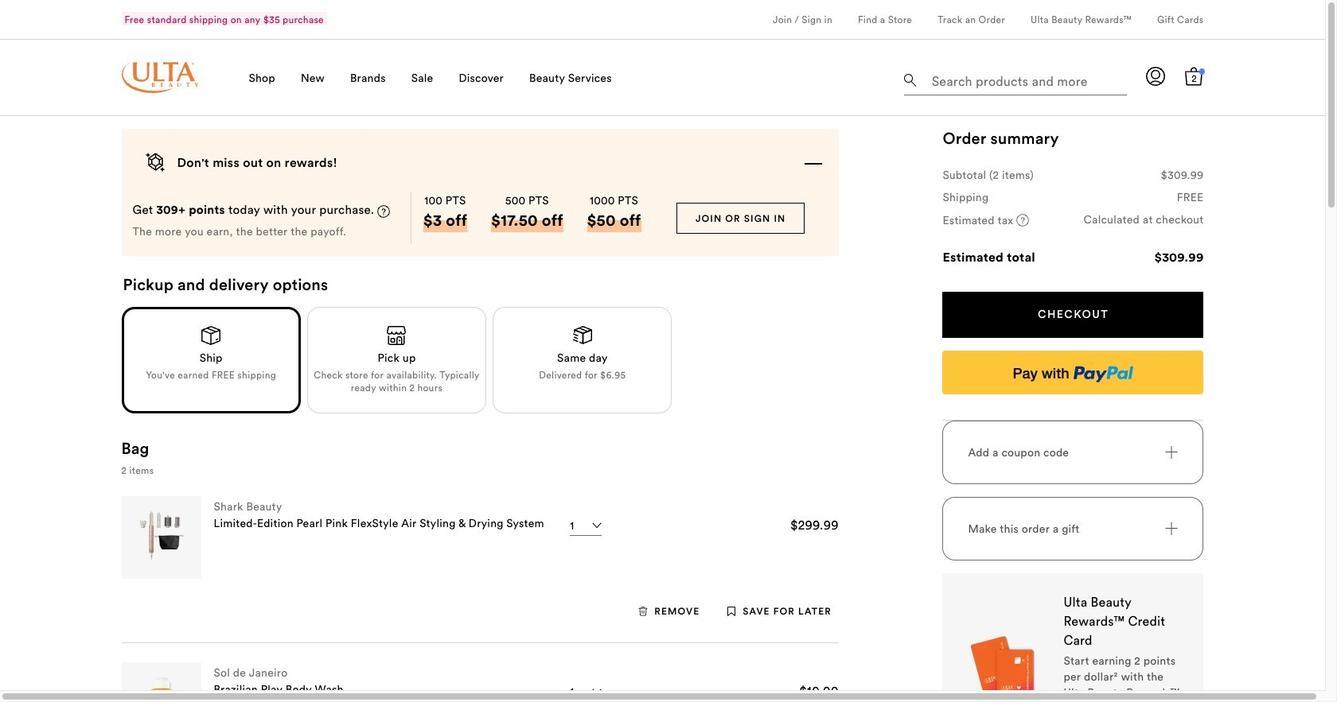 Task type: describe. For each thing, give the bounding box(es) containing it.
learn more how tax is estimated image
[[1017, 214, 1030, 227]]

product group
[[121, 478, 839, 643]]



Task type: locate. For each thing, give the bounding box(es) containing it.
1 withiconright image from the top
[[1166, 446, 1179, 459]]

click to learn more about earning rewards points. image
[[378, 205, 390, 218]]

None search field
[[905, 61, 1128, 99]]

withiconright image
[[1166, 446, 1179, 459], [1166, 523, 1179, 536]]

2 withicon image from the left
[[727, 607, 737, 617]]

1 withicon image from the left
[[639, 607, 648, 617]]

2 withiconright image from the top
[[1166, 523, 1179, 536]]

1 vertical spatial withiconright image
[[1166, 523, 1179, 536]]

log in to your ulta account image
[[1147, 67, 1166, 86]]

0 vertical spatial withiconright image
[[1166, 446, 1179, 459]]

Search products and more search field
[[930, 64, 1123, 92]]

1 horizontal spatial withicon image
[[727, 607, 737, 617]]

withicon image
[[639, 607, 648, 617], [727, 607, 737, 617]]

0 horizontal spatial withicon image
[[639, 607, 648, 617]]



Task type: vqa. For each thing, say whether or not it's contained in the screenshot.
the bottom 'gift'
no



